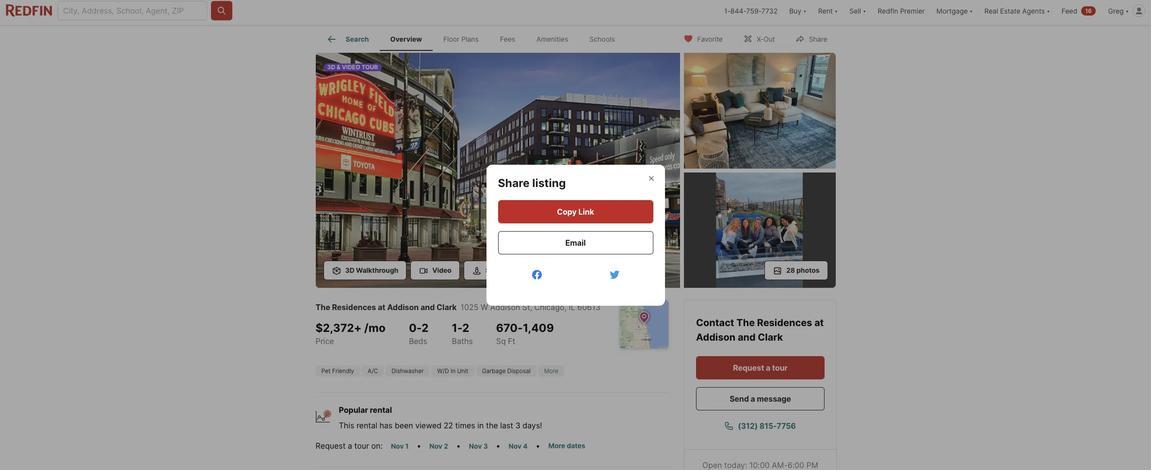 Task type: vqa. For each thing, say whether or not it's contained in the screenshot.
The Residences at Addison and Clark 1025 W Addison St , Chicago , IL 60613 AT
yes



Task type: locate. For each thing, give the bounding box(es) containing it.
28 photos button
[[765, 261, 828, 280]]

0 vertical spatial the
[[316, 303, 330, 312]]

0 horizontal spatial 1-
[[452, 322, 462, 335]]

0 horizontal spatial a
[[348, 442, 352, 451]]

0 horizontal spatial clark
[[437, 303, 457, 312]]

plans
[[462, 35, 479, 43]]

tab list
[[316, 26, 634, 51]]

1 vertical spatial request
[[316, 442, 346, 451]]

a inside send a message "button"
[[751, 394, 755, 404]]

1 horizontal spatial the
[[736, 317, 755, 329]]

video
[[342, 64, 360, 71]]

pet
[[321, 368, 331, 375]]

and up the request a tour button
[[738, 332, 756, 344]]

• for nov 3
[[496, 442, 501, 451]]

2 vertical spatial a
[[348, 442, 352, 451]]

1- inside 1-2 baths
[[452, 322, 462, 335]]

rental down popular rental on the bottom of the page
[[357, 421, 377, 431]]

1- for 844-
[[724, 7, 731, 15]]

nov
[[391, 443, 404, 451], [430, 443, 442, 451], [469, 443, 482, 451], [509, 443, 522, 451]]

, left the il
[[565, 303, 567, 312]]

and inside the residences at addison and clark
[[738, 332, 756, 344]]

schools
[[590, 35, 615, 43]]

the
[[316, 303, 330, 312], [736, 317, 755, 329]]

2 inside 0-2 beds
[[422, 322, 429, 335]]

friendly
[[332, 368, 354, 375]]

the up request a tour
[[736, 317, 755, 329]]

3 inside 'button'
[[483, 443, 488, 451]]

2 up beds
[[422, 322, 429, 335]]

street
[[486, 266, 506, 275]]

tour left on:
[[354, 442, 369, 451]]

1 vertical spatial clark
[[758, 332, 783, 344]]

1 horizontal spatial share
[[809, 35, 828, 43]]

tour up "message"
[[772, 363, 788, 373]]

, left chicago
[[530, 303, 532, 312]]

0 horizontal spatial tour
[[354, 442, 369, 451]]

more
[[544, 368, 558, 375], [549, 442, 565, 450]]

residences for the residences at addison and clark 1025 w addison st , chicago , il 60613
[[332, 303, 376, 312]]

1 vertical spatial and
[[738, 332, 756, 344]]

3
[[516, 421, 521, 431], [483, 443, 488, 451]]

0 vertical spatial more
[[544, 368, 558, 375]]

0 horizontal spatial request
[[316, 442, 346, 451]]

1- left 759-
[[724, 7, 731, 15]]

nov 2 button
[[425, 441, 453, 452]]

3 nov from the left
[[469, 443, 482, 451]]

popular
[[339, 406, 368, 415]]

garbage
[[482, 368, 506, 375]]

3d walkthrough button
[[323, 261, 407, 280]]

2 nov from the left
[[430, 443, 442, 451]]

1 horizontal spatial ,
[[565, 303, 567, 312]]

2 inside button
[[444, 443, 448, 451]]

link
[[579, 207, 594, 217]]

a for request a tour
[[766, 363, 770, 373]]

1 nov from the left
[[391, 443, 404, 451]]

2 down '22'
[[444, 443, 448, 451]]

tour inside button
[[772, 363, 788, 373]]

0 vertical spatial a
[[766, 363, 770, 373]]

3 • from the left
[[496, 442, 501, 451]]

0 vertical spatial and
[[421, 303, 435, 312]]

popular rental
[[339, 406, 392, 415]]

1 horizontal spatial and
[[738, 332, 756, 344]]

3 down "in"
[[483, 443, 488, 451]]

overview tab
[[380, 28, 433, 51]]

redfin premier
[[878, 7, 925, 15]]

at inside the residences at addison and clark
[[814, 317, 824, 329]]

2 inside 1-2 baths
[[462, 322, 469, 335]]

search
[[346, 35, 369, 43]]

0 horizontal spatial 3d
[[327, 64, 335, 71]]

3d left &
[[327, 64, 335, 71]]

share inside dialog
[[498, 176, 530, 190]]

nov down this rental has been viewed 22 times in the last 3 days!
[[430, 443, 442, 451]]

more inside button
[[549, 442, 565, 450]]

a up "message"
[[766, 363, 770, 373]]

more right "disposal"
[[544, 368, 558, 375]]

1 horizontal spatial request
[[733, 363, 764, 373]]

a inside the request a tour button
[[766, 363, 770, 373]]

1 horizontal spatial 1-
[[724, 7, 731, 15]]

0 vertical spatial request
[[733, 363, 764, 373]]

2 horizontal spatial 2
[[462, 322, 469, 335]]

street view
[[486, 266, 524, 275]]

1 horizontal spatial a
[[751, 394, 755, 404]]

request for request a tour
[[733, 363, 764, 373]]

3d
[[327, 64, 335, 71], [345, 266, 355, 275]]

w/d in unit
[[437, 368, 469, 375]]

send a message button
[[696, 388, 825, 411]]

a right the send
[[751, 394, 755, 404]]

nov down "in"
[[469, 443, 482, 451]]

1 vertical spatial the
[[736, 317, 755, 329]]

0 horizontal spatial 2
[[422, 322, 429, 335]]

tour for request a tour
[[772, 363, 788, 373]]

• right nov 2 button
[[456, 442, 461, 451]]

more left the dates
[[549, 442, 565, 450]]

nov inside 'button'
[[469, 443, 482, 451]]

and
[[421, 303, 435, 312], [738, 332, 756, 344]]

addison
[[387, 303, 419, 312], [490, 303, 520, 312], [696, 332, 735, 344]]

• right nov 3
[[496, 442, 501, 451]]

0 horizontal spatial the
[[316, 303, 330, 312]]

1-844-759-7732
[[724, 7, 778, 15]]

at for the residences at addison and clark 1025 w addison st , chicago , il 60613
[[378, 303, 386, 312]]

nov for nov 4
[[509, 443, 522, 451]]

,
[[530, 303, 532, 312], [565, 303, 567, 312]]

addison inside the residences at addison and clark
[[696, 332, 735, 344]]

1025
[[461, 303, 479, 312]]

1 vertical spatial share
[[498, 176, 530, 190]]

1 vertical spatial 3d
[[345, 266, 355, 275]]

1 horizontal spatial at
[[814, 317, 824, 329]]

0 horizontal spatial residences
[[332, 303, 376, 312]]

clark up request a tour
[[758, 332, 783, 344]]

clark left 1025
[[437, 303, 457, 312]]

and up 0-
[[421, 303, 435, 312]]

4 nov from the left
[[509, 443, 522, 451]]

favorite button
[[676, 28, 731, 48]]

share listing
[[498, 176, 566, 190]]

0 vertical spatial 3
[[516, 421, 521, 431]]

4 • from the left
[[536, 442, 540, 451]]

request up the send
[[733, 363, 764, 373]]

1 vertical spatial 1-
[[452, 322, 462, 335]]

share listing dialog
[[486, 165, 665, 306]]

1 horizontal spatial residences
[[757, 317, 812, 329]]

(312) 815-7756 button
[[696, 415, 825, 438]]

clark inside the residences at addison and clark
[[758, 332, 783, 344]]

copy link button
[[498, 200, 653, 223]]

view
[[507, 266, 524, 275]]

1 vertical spatial a
[[751, 394, 755, 404]]

x-out button
[[735, 28, 784, 48]]

0 horizontal spatial ,
[[530, 303, 532, 312]]

2 horizontal spatial addison
[[696, 332, 735, 344]]

670-
[[496, 322, 523, 335]]

2 horizontal spatial a
[[766, 363, 770, 373]]

1 horizontal spatial 2
[[444, 443, 448, 451]]

• right 1
[[417, 442, 421, 451]]

16
[[1086, 7, 1092, 14]]

0 vertical spatial rental
[[370, 406, 392, 415]]

nov left the 4
[[509, 443, 522, 451]]

1 • from the left
[[417, 442, 421, 451]]

rental up has
[[370, 406, 392, 415]]

dishwasher
[[392, 368, 424, 375]]

request inside button
[[733, 363, 764, 373]]

addison right the w
[[490, 303, 520, 312]]

0 vertical spatial clark
[[437, 303, 457, 312]]

0 vertical spatial at
[[378, 303, 386, 312]]

and for the residences at addison and clark
[[738, 332, 756, 344]]

video button
[[411, 261, 460, 280]]

1 horizontal spatial tour
[[772, 363, 788, 373]]

1 vertical spatial more
[[549, 442, 565, 450]]

0 vertical spatial share
[[809, 35, 828, 43]]

1-844-759-7732 link
[[724, 7, 778, 15]]

2 up baths
[[462, 322, 469, 335]]

addison for the residences at addison and clark
[[696, 332, 735, 344]]

request
[[733, 363, 764, 373], [316, 442, 346, 451]]

(312)
[[738, 422, 758, 431]]

(312) 815-7756 link
[[696, 415, 825, 438]]

3d left walkthrough
[[345, 266, 355, 275]]

nov 4
[[509, 443, 528, 451]]

addison down contact
[[696, 332, 735, 344]]

walkthrough
[[356, 266, 398, 275]]

email
[[566, 238, 586, 248]]

nov for nov 2
[[430, 443, 442, 451]]

unit
[[457, 368, 469, 375]]

3d & video tour
[[327, 64, 378, 71]]

0 horizontal spatial at
[[378, 303, 386, 312]]

redfin premier button
[[872, 0, 931, 25]]

1 horizontal spatial clark
[[758, 332, 783, 344]]

nov 4 button
[[504, 441, 532, 452]]

• right the 4
[[536, 442, 540, 451]]

overview
[[390, 35, 422, 43]]

rental
[[370, 406, 392, 415], [357, 421, 377, 431]]

the
[[486, 421, 498, 431]]

3 right "last"
[[516, 421, 521, 431]]

0 horizontal spatial addison
[[387, 303, 419, 312]]

3d inside button
[[345, 266, 355, 275]]

addison up 0-
[[387, 303, 419, 312]]

0 vertical spatial residences
[[332, 303, 376, 312]]

•
[[417, 442, 421, 451], [456, 442, 461, 451], [496, 442, 501, 451], [536, 442, 540, 451]]

request down this
[[316, 442, 346, 451]]

1- up baths
[[452, 322, 462, 335]]

amenities
[[537, 35, 568, 43]]

0 vertical spatial tour
[[772, 363, 788, 373]]

0 vertical spatial 1-
[[724, 7, 731, 15]]

the up $2,372+
[[316, 303, 330, 312]]

beds
[[409, 336, 427, 346]]

0 horizontal spatial and
[[421, 303, 435, 312]]

tour
[[772, 363, 788, 373], [354, 442, 369, 451]]

residences inside the residences at addison and clark
[[757, 317, 812, 329]]

844-
[[731, 7, 747, 15]]

rental for this
[[357, 421, 377, 431]]

1 vertical spatial tour
[[354, 442, 369, 451]]

share inside 'button'
[[809, 35, 828, 43]]

nov left 1
[[391, 443, 404, 451]]

2 for 0-2
[[422, 322, 429, 335]]

28
[[787, 266, 795, 275]]

1 horizontal spatial 3d
[[345, 266, 355, 275]]

2 • from the left
[[456, 442, 461, 451]]

a down this
[[348, 442, 352, 451]]

1 vertical spatial 3
[[483, 443, 488, 451]]

clark
[[437, 303, 457, 312], [758, 332, 783, 344]]

image image
[[316, 53, 680, 288], [684, 53, 836, 169], [684, 172, 836, 288]]

chicago
[[534, 303, 565, 312]]

0 horizontal spatial share
[[498, 176, 530, 190]]

1-2 baths
[[452, 322, 473, 346]]

1 vertical spatial rental
[[357, 421, 377, 431]]

1 vertical spatial at
[[814, 317, 824, 329]]

viewed
[[415, 421, 442, 431]]

request a tour
[[733, 363, 788, 373]]

1 , from the left
[[530, 303, 532, 312]]

1 vertical spatial residences
[[757, 317, 812, 329]]

0 horizontal spatial 3
[[483, 443, 488, 451]]

the inside the residences at addison and clark
[[736, 317, 755, 329]]

nov 2
[[430, 443, 448, 451]]

0 vertical spatial 3d
[[327, 64, 335, 71]]

0-2 beds
[[409, 322, 429, 346]]

residences
[[332, 303, 376, 312], [757, 317, 812, 329]]



Task type: describe. For each thing, give the bounding box(es) containing it.
• for nov 1
[[417, 442, 421, 451]]

2 for 1-2
[[462, 322, 469, 335]]

sq
[[496, 336, 506, 346]]

more for more
[[544, 368, 558, 375]]

670-1,409 sq ft
[[496, 322, 554, 346]]

disposal
[[507, 368, 531, 375]]

copy
[[557, 207, 577, 217]]

more dates
[[549, 442, 585, 450]]

photos
[[797, 266, 820, 275]]

share button
[[787, 28, 836, 48]]

submit search image
[[217, 6, 227, 16]]

this
[[339, 421, 354, 431]]

and for the residences at addison and clark 1025 w addison st , chicago , il 60613
[[421, 303, 435, 312]]

contact
[[696, 317, 736, 329]]

clark for the residences at addison and clark 1025 w addison st , chicago , il 60613
[[437, 303, 457, 312]]

favorite
[[697, 35, 723, 43]]

(312) 815-7756
[[738, 422, 796, 431]]

send
[[730, 394, 749, 404]]

2 , from the left
[[565, 303, 567, 312]]

nov 1 button
[[387, 441, 413, 452]]

this rental has been viewed 22 times in the last 3 days!
[[339, 421, 542, 431]]

759-
[[747, 7, 762, 15]]

dates
[[567, 442, 585, 450]]

copy link
[[557, 207, 594, 217]]

1 horizontal spatial addison
[[490, 303, 520, 312]]

• for nov 2
[[456, 442, 461, 451]]

3d for 3d walkthrough
[[345, 266, 355, 275]]

a for request a tour on:
[[348, 442, 352, 451]]

3d for 3d & video tour
[[327, 64, 335, 71]]

times
[[455, 421, 475, 431]]

7732
[[762, 7, 778, 15]]

nov for nov 1
[[391, 443, 404, 451]]

ft
[[508, 336, 516, 346]]

il
[[569, 303, 575, 312]]

$2,372+
[[316, 322, 362, 335]]

request for request a tour on:
[[316, 442, 346, 451]]

share for share listing
[[498, 176, 530, 190]]

message
[[757, 394, 791, 404]]

at for the residences at addison and clark
[[814, 317, 824, 329]]

rental for popular
[[370, 406, 392, 415]]

x-
[[757, 35, 764, 43]]

redfin
[[878, 7, 898, 15]]

more dates button
[[544, 441, 590, 452]]

residences for the residences at addison and clark
[[757, 317, 812, 329]]

floor plans
[[443, 35, 479, 43]]

1 horizontal spatial 3
[[516, 421, 521, 431]]

nov 3 button
[[465, 441, 492, 452]]

addison for the residences at addison and clark 1025 w addison st , chicago , il 60613
[[387, 303, 419, 312]]

clark for the residences at addison and clark
[[758, 332, 783, 344]]

tour for request a tour on:
[[354, 442, 369, 451]]

street view button
[[464, 261, 532, 280]]

video
[[432, 266, 452, 275]]

tour
[[362, 64, 378, 71]]

815-
[[760, 422, 777, 431]]

1,409
[[523, 322, 554, 335]]

&
[[337, 64, 341, 71]]

• for nov 4
[[536, 442, 540, 451]]

more for more dates
[[549, 442, 565, 450]]

22
[[444, 421, 453, 431]]

on:
[[371, 442, 383, 451]]

feed
[[1062, 7, 1078, 15]]

st
[[523, 303, 530, 312]]

1- for 2
[[452, 322, 462, 335]]

schools tab
[[579, 28, 626, 51]]

last
[[500, 421, 513, 431]]

map entry image
[[620, 300, 668, 349]]

a/c
[[368, 368, 378, 375]]

floor plans tab
[[433, 28, 490, 51]]

pet friendly
[[321, 368, 354, 375]]

City, Address, School, Agent, ZIP search field
[[58, 1, 207, 20]]

60613
[[578, 303, 601, 312]]

w/d
[[437, 368, 449, 375]]

days!
[[523, 421, 542, 431]]

7756
[[777, 422, 796, 431]]

w
[[481, 303, 488, 312]]

$2,372+ /mo price
[[316, 322, 386, 346]]

the residences at addison and clark
[[696, 317, 824, 344]]

request a tour button
[[696, 357, 825, 380]]

out
[[764, 35, 775, 43]]

baths
[[452, 336, 473, 346]]

x-out
[[757, 35, 775, 43]]

0-
[[409, 322, 422, 335]]

tab list containing search
[[316, 26, 634, 51]]

been
[[395, 421, 413, 431]]

has
[[380, 421, 393, 431]]

the residences at addison and clark 1025 w addison st , chicago , il 60613
[[316, 303, 601, 312]]

a for send a message
[[751, 394, 755, 404]]

floor
[[443, 35, 460, 43]]

premier
[[900, 7, 925, 15]]

nov for nov 3
[[469, 443, 482, 451]]

fees
[[500, 35, 515, 43]]

nov 3
[[469, 443, 488, 451]]

listing
[[532, 176, 566, 190]]

price
[[316, 336, 334, 346]]

garbage disposal
[[482, 368, 531, 375]]

amenities tab
[[526, 28, 579, 51]]

fees tab
[[490, 28, 526, 51]]

share for share
[[809, 35, 828, 43]]

share listing element
[[498, 165, 578, 190]]

the for the residences at addison and clark 1025 w addison st , chicago , il 60613
[[316, 303, 330, 312]]

the for the residences at addison and clark
[[736, 317, 755, 329]]

4
[[523, 443, 528, 451]]

3d & video tour link
[[316, 53, 680, 290]]

send a message
[[730, 394, 791, 404]]

email button
[[498, 231, 653, 254]]



